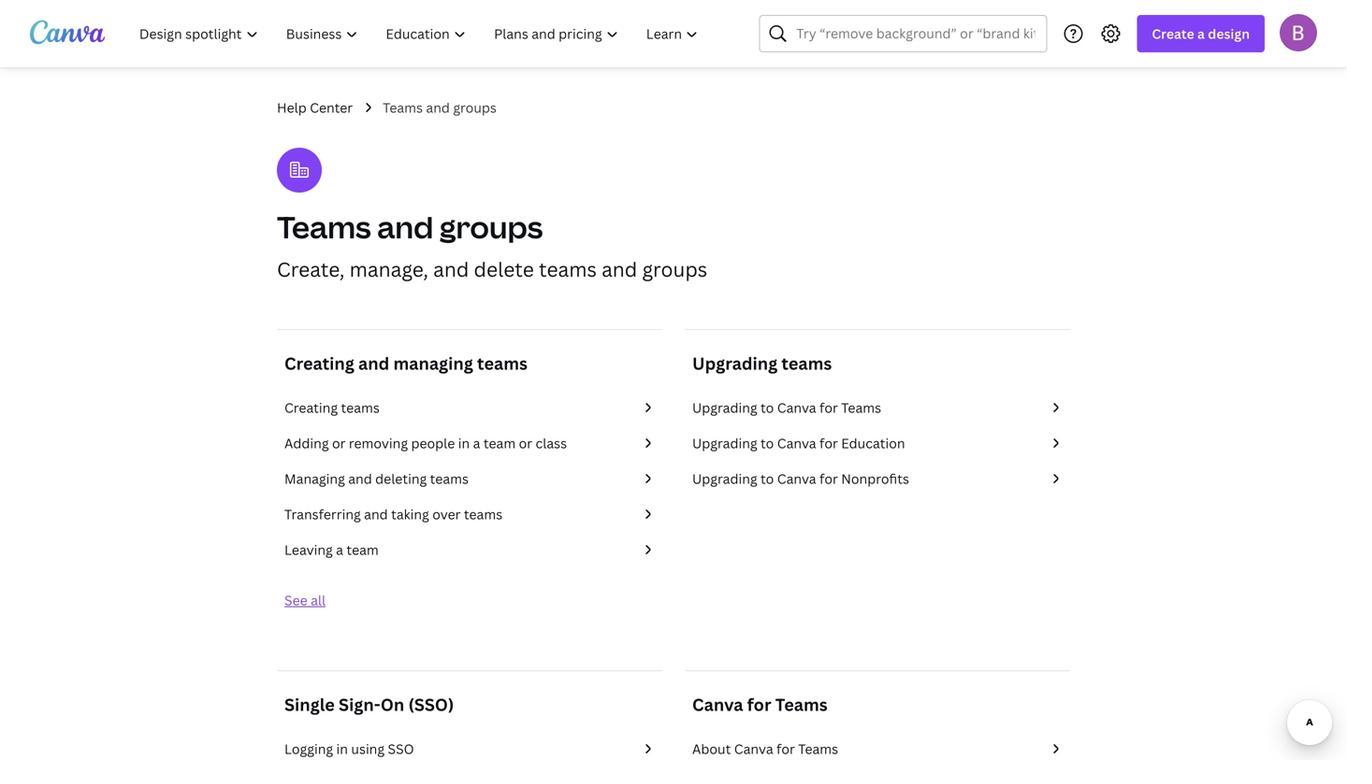 Task type: vqa. For each thing, say whether or not it's contained in the screenshot.
Input field to search for apps search box
no



Task type: describe. For each thing, give the bounding box(es) containing it.
upgrading for upgrading to canva for teams
[[692, 399, 757, 417]]

deleting
[[375, 470, 427, 488]]

team inside leaving a team link
[[347, 541, 379, 559]]

teams inside teams and groups create, manage, and delete teams and groups
[[539, 256, 597, 283]]

team inside adding or removing people in a team or class link
[[484, 435, 516, 452]]

upgrading for upgrading to canva for nonprofits
[[692, 470, 757, 488]]

creating teams link
[[284, 398, 655, 418]]

sso
[[388, 741, 414, 758]]

manage,
[[350, 256, 429, 283]]

removing
[[349, 435, 408, 452]]

creating and managing teams
[[284, 352, 528, 375]]

create a design button
[[1137, 15, 1265, 52]]

leaving a team
[[284, 541, 379, 559]]

for up about canva for teams
[[747, 694, 771, 717]]

teams right center on the top left
[[383, 99, 423, 116]]

1 or from the left
[[332, 435, 346, 452]]

and for creating and managing teams
[[358, 352, 389, 375]]

2 or from the left
[[519, 435, 532, 452]]

adding
[[284, 435, 329, 452]]

about canva for teams
[[692, 741, 838, 758]]

over
[[432, 506, 461, 523]]

for for teams
[[820, 399, 838, 417]]

adding or removing people in a team or class
[[284, 435, 567, 452]]

bob builder image
[[1280, 14, 1317, 51]]

managing and deleting teams
[[284, 470, 469, 488]]

for for nonprofits
[[820, 470, 838, 488]]

class
[[536, 435, 567, 452]]

Try "remove background" or "brand kit" search field
[[797, 16, 1035, 51]]

help
[[277, 99, 307, 116]]

create
[[1152, 25, 1195, 43]]

creating for creating teams
[[284, 399, 338, 417]]

logging
[[284, 741, 333, 758]]

transferring and taking over teams
[[284, 506, 503, 523]]

leaving a team link
[[284, 540, 655, 560]]

to for education
[[761, 435, 774, 452]]

create a design
[[1152, 25, 1250, 43]]

canva for teams
[[692, 694, 828, 717]]

logging in using sso
[[284, 741, 414, 758]]

and for teams and groups create, manage, and delete teams and groups
[[377, 207, 434, 247]]

transferring
[[284, 506, 361, 523]]

sign-
[[339, 694, 381, 717]]

for for education
[[820, 435, 838, 452]]

a for team
[[336, 541, 343, 559]]

canva for nonprofits
[[777, 470, 816, 488]]

teams up creating teams link
[[477, 352, 528, 375]]

managing
[[393, 352, 473, 375]]

a for design
[[1198, 25, 1205, 43]]

transferring and taking over teams link
[[284, 504, 655, 525]]

about
[[692, 741, 731, 758]]

teams up over
[[430, 470, 469, 488]]

and for teams and groups
[[426, 99, 450, 116]]

logging in using sso link
[[284, 739, 655, 760]]

top level navigation element
[[127, 15, 714, 52]]

help center link
[[277, 97, 353, 118]]

leaving
[[284, 541, 333, 559]]

teams down canva for teams on the bottom right of the page
[[798, 741, 838, 758]]

help center
[[277, 99, 353, 116]]

upgrading to canva for teams
[[692, 399, 881, 417]]



Task type: locate. For each thing, give the bounding box(es) containing it.
teams
[[383, 99, 423, 116], [277, 207, 371, 247], [841, 399, 881, 417], [775, 694, 828, 717], [798, 741, 838, 758]]

and for managing and deleting teams
[[348, 470, 372, 488]]

4 upgrading from the top
[[692, 470, 757, 488]]

0 vertical spatial to
[[761, 399, 774, 417]]

design
[[1208, 25, 1250, 43]]

single
[[284, 694, 335, 717]]

creating up creating teams
[[284, 352, 354, 375]]

see
[[284, 592, 307, 610]]

2 creating from the top
[[284, 399, 338, 417]]

for down canva for teams on the bottom right of the page
[[777, 741, 795, 758]]

in right people
[[458, 435, 470, 452]]

canva
[[777, 399, 816, 417], [777, 435, 816, 452], [777, 470, 816, 488], [692, 694, 743, 717], [734, 741, 773, 758]]

1 horizontal spatial or
[[519, 435, 532, 452]]

team up managing and deleting teams link
[[484, 435, 516, 452]]

canva up upgrading to canva for education at bottom right
[[777, 399, 816, 417]]

to
[[761, 399, 774, 417], [761, 435, 774, 452], [761, 470, 774, 488]]

a up managing and deleting teams link
[[473, 435, 480, 452]]

using
[[351, 741, 385, 758]]

teams up create,
[[277, 207, 371, 247]]

delete
[[474, 256, 534, 283]]

upgrading up upgrading to canva for teams
[[692, 352, 778, 375]]

2 horizontal spatial a
[[1198, 25, 1205, 43]]

teams up upgrading to canva for teams
[[782, 352, 832, 375]]

0 horizontal spatial in
[[336, 741, 348, 758]]

upgrading
[[692, 352, 778, 375], [692, 399, 757, 417], [692, 435, 757, 452], [692, 470, 757, 488]]

create,
[[277, 256, 345, 283]]

upgrading to canva for education link
[[692, 433, 1063, 454]]

teams right over
[[464, 506, 503, 523]]

to for nonprofits
[[761, 470, 774, 488]]

canva right about
[[734, 741, 773, 758]]

2 vertical spatial groups
[[642, 256, 708, 283]]

groups for teams and groups create, manage, and delete teams and groups
[[440, 207, 543, 247]]

teams and groups link
[[383, 97, 497, 118]]

0 vertical spatial team
[[484, 435, 516, 452]]

1 horizontal spatial a
[[473, 435, 480, 452]]

1 to from the top
[[761, 399, 774, 417]]

in
[[458, 435, 470, 452], [336, 741, 348, 758]]

1 vertical spatial a
[[473, 435, 480, 452]]

2 vertical spatial to
[[761, 470, 774, 488]]

adding or removing people in a team or class link
[[284, 433, 655, 454]]

3 upgrading from the top
[[692, 435, 757, 452]]

2 vertical spatial a
[[336, 541, 343, 559]]

0 vertical spatial creating
[[284, 352, 354, 375]]

teams right delete
[[539, 256, 597, 283]]

and for transferring and taking over teams
[[364, 506, 388, 523]]

groups for teams and groups
[[453, 99, 497, 116]]

a left design
[[1198, 25, 1205, 43]]

canva for education
[[777, 435, 816, 452]]

teams up education
[[841, 399, 881, 417]]

to down upgrading to canva for education at bottom right
[[761, 470, 774, 488]]

team down transferring and taking over teams
[[347, 541, 379, 559]]

teams inside teams and groups create, manage, and delete teams and groups
[[277, 207, 371, 247]]

creating up adding
[[284, 399, 338, 417]]

managing and deleting teams link
[[284, 469, 655, 489]]

in left using
[[336, 741, 348, 758]]

0 vertical spatial in
[[458, 435, 470, 452]]

or left class
[[519, 435, 532, 452]]

about canva for teams link
[[692, 739, 1063, 760]]

1 vertical spatial team
[[347, 541, 379, 559]]

upgrading teams
[[692, 352, 832, 375]]

taking
[[391, 506, 429, 523]]

canva for teams
[[777, 399, 816, 417]]

2 to from the top
[[761, 435, 774, 452]]

3 to from the top
[[761, 470, 774, 488]]

1 vertical spatial in
[[336, 741, 348, 758]]

1 vertical spatial creating
[[284, 399, 338, 417]]

0 vertical spatial a
[[1198, 25, 1205, 43]]

or right adding
[[332, 435, 346, 452]]

to inside upgrading to canva for nonprofits link
[[761, 470, 774, 488]]

see all button
[[284, 592, 326, 610]]

all
[[311, 592, 326, 610]]

to down upgrading teams
[[761, 399, 774, 417]]

a right leaving
[[336, 541, 343, 559]]

(sso)
[[408, 694, 454, 717]]

canva down upgrading to canva for education at bottom right
[[777, 470, 816, 488]]

1 vertical spatial groups
[[440, 207, 543, 247]]

to inside upgrading to canva for education link
[[761, 435, 774, 452]]

a
[[1198, 25, 1205, 43], [473, 435, 480, 452], [336, 541, 343, 559]]

1 horizontal spatial in
[[458, 435, 470, 452]]

teams up removing in the bottom of the page
[[341, 399, 380, 417]]

upgrading to canva for nonprofits
[[692, 470, 909, 488]]

for
[[820, 399, 838, 417], [820, 435, 838, 452], [820, 470, 838, 488], [747, 694, 771, 717], [777, 741, 795, 758]]

see all
[[284, 592, 326, 610]]

upgrading down upgrading to canva for education at bottom right
[[692, 470, 757, 488]]

education
[[841, 435, 905, 452]]

people
[[411, 435, 455, 452]]

single sign-on (sso)
[[284, 694, 454, 717]]

on
[[381, 694, 404, 717]]

1 horizontal spatial team
[[484, 435, 516, 452]]

and
[[426, 99, 450, 116], [377, 207, 434, 247], [433, 256, 469, 283], [602, 256, 637, 283], [358, 352, 389, 375], [348, 470, 372, 488], [364, 506, 388, 523]]

for left education
[[820, 435, 838, 452]]

groups
[[453, 99, 497, 116], [440, 207, 543, 247], [642, 256, 708, 283]]

team
[[484, 435, 516, 452], [347, 541, 379, 559]]

for left nonprofits
[[820, 470, 838, 488]]

creating
[[284, 352, 354, 375], [284, 399, 338, 417]]

upgrading to canva for education
[[692, 435, 905, 452]]

0 horizontal spatial a
[[336, 541, 343, 559]]

upgrading down upgrading teams
[[692, 399, 757, 417]]

or
[[332, 435, 346, 452], [519, 435, 532, 452]]

upgrading to canva for teams link
[[692, 398, 1063, 418]]

canva up upgrading to canva for nonprofits
[[777, 435, 816, 452]]

to for teams
[[761, 399, 774, 417]]

0 horizontal spatial team
[[347, 541, 379, 559]]

to down upgrading to canva for teams
[[761, 435, 774, 452]]

a inside dropdown button
[[1198, 25, 1205, 43]]

1 upgrading from the top
[[692, 352, 778, 375]]

creating for creating and managing teams
[[284, 352, 354, 375]]

1 vertical spatial to
[[761, 435, 774, 452]]

for up upgrading to canva for education at bottom right
[[820, 399, 838, 417]]

upgrading to canva for nonprofits link
[[692, 469, 1063, 489]]

1 creating from the top
[[284, 352, 354, 375]]

0 vertical spatial groups
[[453, 99, 497, 116]]

upgrading down upgrading to canva for teams
[[692, 435, 757, 452]]

upgrading for upgrading teams
[[692, 352, 778, 375]]

nonprofits
[[841, 470, 909, 488]]

to inside upgrading to canva for teams link
[[761, 399, 774, 417]]

center
[[310, 99, 353, 116]]

teams and groups
[[383, 99, 497, 116]]

upgrading for upgrading to canva for education
[[692, 435, 757, 452]]

teams up about canva for teams
[[775, 694, 828, 717]]

managing
[[284, 470, 345, 488]]

teams and groups create, manage, and delete teams and groups
[[277, 207, 708, 283]]

canva up about
[[692, 694, 743, 717]]

2 upgrading from the top
[[692, 399, 757, 417]]

0 horizontal spatial or
[[332, 435, 346, 452]]

creating teams
[[284, 399, 380, 417]]

teams
[[539, 256, 597, 283], [477, 352, 528, 375], [782, 352, 832, 375], [341, 399, 380, 417], [430, 470, 469, 488], [464, 506, 503, 523]]



